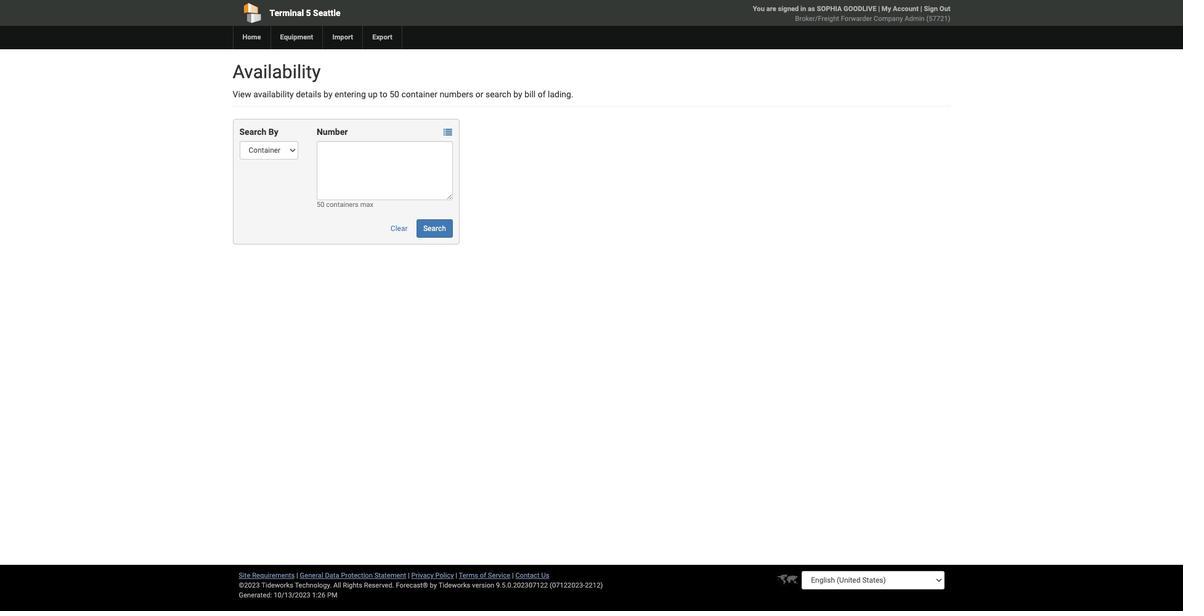 Task type: locate. For each thing, give the bounding box(es) containing it.
1 horizontal spatial of
[[538, 89, 546, 99]]

out
[[940, 5, 951, 13]]

search for search
[[424, 224, 446, 233]]

of up version
[[480, 572, 487, 580]]

privacy
[[412, 572, 434, 580]]

export link
[[363, 26, 402, 49]]

50 right to
[[390, 89, 400, 99]]

view
[[233, 89, 251, 99]]

of inside site requirements | general data protection statement | privacy policy | terms of service | contact us ©2023 tideworks technology. all rights reserved. forecast® by tideworks version 9.5.0.202307122 (07122023-2212) generated: 10/13/2023 1:26 pm
[[480, 572, 487, 580]]

1 horizontal spatial 50
[[390, 89, 400, 99]]

policy
[[436, 572, 454, 580]]

requirements
[[252, 572, 295, 580]]

my account link
[[882, 5, 919, 13]]

container
[[402, 89, 438, 99]]

company
[[874, 15, 904, 23]]

by inside site requirements | general data protection statement | privacy policy | terms of service | contact us ©2023 tideworks technology. all rights reserved. forecast® by tideworks version 9.5.0.202307122 (07122023-2212) generated: 10/13/2023 1:26 pm
[[430, 582, 437, 590]]

1 vertical spatial 50
[[317, 201, 325, 209]]

terminal 5 seattle
[[270, 8, 341, 18]]

of
[[538, 89, 546, 99], [480, 572, 487, 580]]

clear
[[391, 224, 408, 233]]

reserved.
[[364, 582, 394, 590]]

pm
[[327, 592, 338, 600]]

equipment
[[280, 33, 313, 41]]

import
[[333, 33, 353, 41]]

availability
[[254, 89, 294, 99]]

0 horizontal spatial search
[[240, 127, 267, 137]]

50 containers max
[[317, 201, 374, 209]]

5
[[306, 8, 311, 18]]

1 vertical spatial of
[[480, 572, 487, 580]]

technology.
[[295, 582, 332, 590]]

you
[[753, 5, 765, 13]]

account
[[893, 5, 919, 13]]

|
[[879, 5, 881, 13], [921, 5, 923, 13], [297, 572, 298, 580], [408, 572, 410, 580], [456, 572, 458, 580], [512, 572, 514, 580]]

by
[[324, 89, 333, 99], [514, 89, 523, 99], [430, 582, 437, 590]]

admin
[[905, 15, 925, 23]]

of right bill
[[538, 89, 546, 99]]

signed
[[778, 5, 799, 13]]

up
[[368, 89, 378, 99]]

terminal
[[270, 8, 304, 18]]

| up tideworks
[[456, 572, 458, 580]]

search inside button
[[424, 224, 446, 233]]

search right clear
[[424, 224, 446, 233]]

0 vertical spatial search
[[240, 127, 267, 137]]

containers
[[326, 201, 359, 209]]

numbers
[[440, 89, 474, 99]]

1 horizontal spatial search
[[424, 224, 446, 233]]

1:26
[[312, 592, 326, 600]]

sophia
[[817, 5, 842, 13]]

search
[[240, 127, 267, 137], [424, 224, 446, 233]]

lading.
[[548, 89, 574, 99]]

0 horizontal spatial of
[[480, 572, 487, 580]]

by left bill
[[514, 89, 523, 99]]

by right details
[[324, 89, 333, 99]]

seattle
[[313, 8, 341, 18]]

search left by
[[240, 127, 267, 137]]

50
[[390, 89, 400, 99], [317, 201, 325, 209]]

forecast®
[[396, 582, 428, 590]]

terms
[[459, 572, 478, 580]]

privacy policy link
[[412, 572, 454, 580]]

sign out link
[[925, 5, 951, 13]]

import link
[[323, 26, 363, 49]]

number
[[317, 127, 348, 137]]

general data protection statement link
[[300, 572, 407, 580]]

generated:
[[239, 592, 272, 600]]

0 vertical spatial 50
[[390, 89, 400, 99]]

tideworks
[[439, 582, 471, 590]]

1 horizontal spatial by
[[430, 582, 437, 590]]

by down privacy policy link
[[430, 582, 437, 590]]

50 left the containers
[[317, 201, 325, 209]]

1 vertical spatial search
[[424, 224, 446, 233]]

availability
[[233, 61, 321, 83]]

sign
[[925, 5, 938, 13]]

details
[[296, 89, 322, 99]]

| up forecast®
[[408, 572, 410, 580]]

goodlive
[[844, 5, 877, 13]]

| up 9.5.0.202307122
[[512, 572, 514, 580]]



Task type: vqa. For each thing, say whether or not it's contained in the screenshot.
the topmost 50
yes



Task type: describe. For each thing, give the bounding box(es) containing it.
9.5.0.202307122
[[496, 582, 548, 590]]

10/13/2023
[[274, 592, 311, 600]]

site requirements | general data protection statement | privacy policy | terms of service | contact us ©2023 tideworks technology. all rights reserved. forecast® by tideworks version 9.5.0.202307122 (07122023-2212) generated: 10/13/2023 1:26 pm
[[239, 572, 603, 600]]

home link
[[233, 26, 270, 49]]

(07122023-
[[550, 582, 585, 590]]

to
[[380, 89, 388, 99]]

0 horizontal spatial by
[[324, 89, 333, 99]]

as
[[808, 5, 816, 13]]

| left sign
[[921, 5, 923, 13]]

show list image
[[444, 128, 452, 137]]

2212)
[[585, 582, 603, 590]]

general
[[300, 572, 324, 580]]

data
[[325, 572, 340, 580]]

2 horizontal spatial by
[[514, 89, 523, 99]]

©2023 tideworks
[[239, 582, 293, 590]]

statement
[[375, 572, 407, 580]]

are
[[767, 5, 777, 13]]

view availability details by entering up to 50 container numbers or search by bill of lading.
[[233, 89, 574, 99]]

0 horizontal spatial 50
[[317, 201, 325, 209]]

search
[[486, 89, 512, 99]]

search for search by
[[240, 127, 267, 137]]

protection
[[341, 572, 373, 580]]

you are signed in as sophia goodlive | my account | sign out broker/freight forwarder company admin (57721)
[[753, 5, 951, 23]]

all
[[334, 582, 341, 590]]

| left my
[[879, 5, 881, 13]]

by
[[269, 127, 279, 137]]

Number text field
[[317, 141, 453, 200]]

entering
[[335, 89, 366, 99]]

terminal 5 seattle link
[[233, 0, 521, 26]]

contact
[[516, 572, 540, 580]]

max
[[360, 201, 374, 209]]

my
[[882, 5, 892, 13]]

| left the 'general' on the bottom left
[[297, 572, 298, 580]]

search by
[[240, 127, 279, 137]]

us
[[542, 572, 550, 580]]

site requirements link
[[239, 572, 295, 580]]

forwarder
[[841, 15, 873, 23]]

service
[[488, 572, 511, 580]]

or
[[476, 89, 484, 99]]

site
[[239, 572, 251, 580]]

clear button
[[384, 220, 415, 238]]

equipment link
[[270, 26, 323, 49]]

rights
[[343, 582, 363, 590]]

home
[[243, 33, 261, 41]]

search button
[[417, 220, 453, 238]]

export
[[373, 33, 393, 41]]

0 vertical spatial of
[[538, 89, 546, 99]]

bill
[[525, 89, 536, 99]]

broker/freight
[[796, 15, 840, 23]]

in
[[801, 5, 807, 13]]

version
[[472, 582, 495, 590]]

contact us link
[[516, 572, 550, 580]]

terms of service link
[[459, 572, 511, 580]]

(57721)
[[927, 15, 951, 23]]



